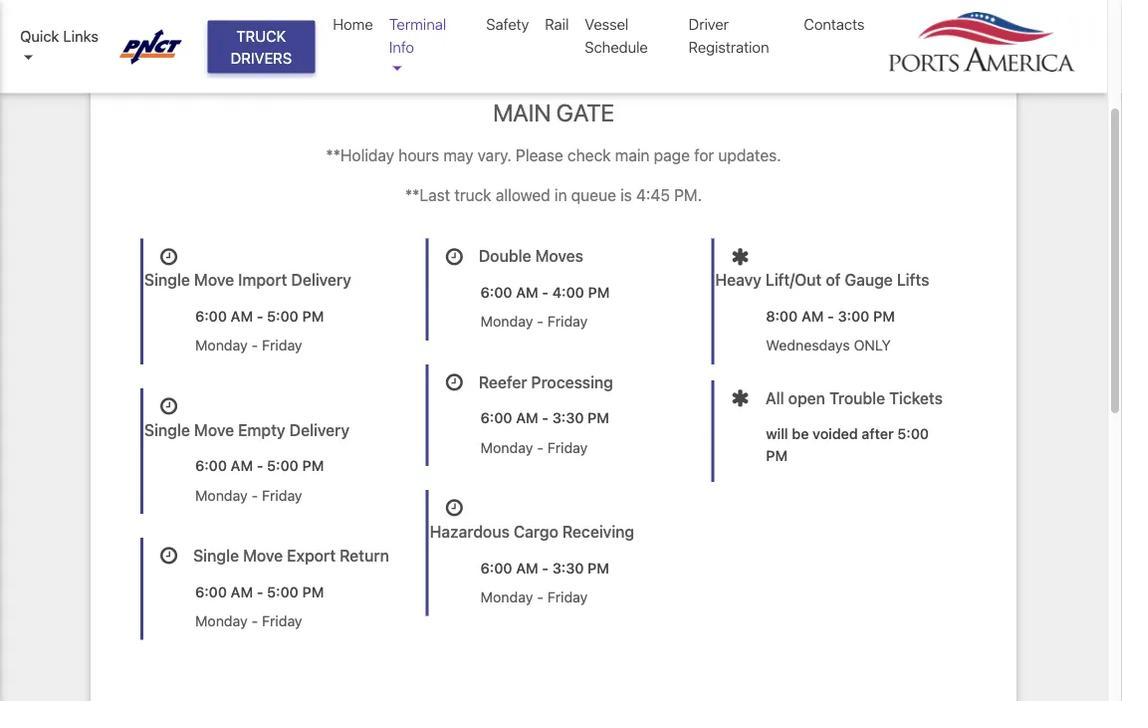 Task type: locate. For each thing, give the bounding box(es) containing it.
monday down 'single move import delivery'
[[195, 337, 248, 354]]

check
[[568, 145, 611, 164]]

delivery for single move import delivery
[[291, 270, 351, 289]]

monday down reefer
[[481, 439, 533, 456]]

**holiday
[[326, 145, 394, 164]]

0 horizontal spatial home
[[107, 13, 150, 32]]

single
[[144, 270, 190, 289], [144, 420, 190, 439], [193, 546, 239, 565]]

updates.
[[718, 145, 781, 164]]

pm down will
[[766, 447, 788, 464]]

monday - friday for single move export return
[[195, 612, 302, 629]]

6:00 am - 3:30 pm down cargo
[[481, 559, 609, 576]]

6:00 down 'single move import delivery'
[[195, 307, 227, 324]]

pm for reefer processing
[[588, 409, 609, 426]]

am for single move empty delivery
[[231, 457, 253, 474]]

home right links
[[107, 13, 150, 32]]

friday for hazardous cargo receiving
[[547, 589, 588, 605]]

delivery right 'empty'
[[289, 420, 350, 439]]

friday down 4:00
[[547, 313, 588, 330]]

main gate
[[493, 98, 614, 126]]

0 vertical spatial gate
[[170, 13, 204, 32]]

single left 'empty'
[[144, 420, 190, 439]]

monday - friday down 'single move import delivery'
[[195, 337, 302, 354]]

8:00 am - 3:00 pm
[[766, 307, 895, 324]]

5:00 down import
[[267, 307, 299, 324]]

6:00 am - 3:30 pm for processing
[[481, 409, 609, 426]]

monday down hazardous cargo receiving
[[481, 589, 533, 605]]

monday for hazardous cargo receiving
[[481, 589, 533, 605]]

2 3:30 from the top
[[553, 559, 584, 576]]

friday down processing
[[547, 439, 588, 456]]

6:00 am - 5:00 pm down single move export return
[[195, 583, 324, 600]]

friday down import
[[262, 337, 302, 354]]

am down double moves
[[516, 283, 538, 300]]

3:30
[[553, 409, 584, 426], [553, 559, 584, 576]]

6:00 am - 4:00 pm
[[481, 283, 610, 300]]

pm down 'receiving'
[[588, 559, 609, 576]]

pm.
[[674, 185, 702, 204]]

3:30 down 'receiving'
[[553, 559, 584, 576]]

am down hazardous cargo receiving
[[516, 559, 538, 576]]

5:00 for single move import delivery
[[267, 307, 299, 324]]

monday - friday down single move export return
[[195, 612, 302, 629]]

pm
[[588, 283, 610, 300], [302, 307, 324, 324], [873, 307, 895, 324], [588, 409, 609, 426], [766, 447, 788, 464], [302, 457, 324, 474], [588, 559, 609, 576], [302, 583, 324, 600]]

2 6:00 am - 3:30 pm from the top
[[481, 559, 609, 576]]

1 vertical spatial single
[[144, 420, 190, 439]]

6:00 for reefer processing
[[481, 409, 512, 426]]

delivery right import
[[291, 270, 351, 289]]

pm right 4:00
[[588, 283, 610, 300]]

am down reefer processing
[[516, 409, 538, 426]]

3 6:00 am - 5:00 pm from the top
[[195, 583, 324, 600]]

pm down 'single move import delivery'
[[302, 307, 324, 324]]

6:00 for single move empty delivery
[[195, 457, 227, 474]]

am
[[516, 283, 538, 300], [231, 307, 253, 324], [802, 307, 824, 324], [516, 409, 538, 426], [231, 457, 253, 474], [516, 559, 538, 576], [231, 583, 253, 600]]

0 vertical spatial delivery
[[291, 270, 351, 289]]

5:00 down single move export return
[[267, 583, 299, 600]]

1 horizontal spatial home
[[333, 15, 373, 33]]

6:00 down double
[[481, 283, 512, 300]]

will be voided after 5:00 pm
[[766, 425, 929, 464]]

6:00 am - 3:30 pm
[[481, 409, 609, 426], [481, 559, 609, 576]]

2 vertical spatial 6:00 am - 5:00 pm
[[195, 583, 324, 600]]

4:45
[[636, 185, 670, 204]]

single left import
[[144, 270, 190, 289]]

of
[[826, 270, 841, 289]]

gate hours
[[170, 13, 252, 32]]

pm down processing
[[588, 409, 609, 426]]

6:00 am - 5:00 pm down 'empty'
[[195, 457, 324, 474]]

friday for reefer processing
[[547, 439, 588, 456]]

pm down single move empty delivery
[[302, 457, 324, 474]]

**last truck allowed in queue is 4:45 pm.
[[405, 185, 702, 204]]

1 vertical spatial 3:30
[[553, 559, 584, 576]]

allowed
[[496, 185, 550, 204]]

0 vertical spatial 6:00 am - 5:00 pm
[[195, 307, 324, 324]]

voided
[[813, 425, 858, 442]]

1 vertical spatial 6:00 am - 5:00 pm
[[195, 457, 324, 474]]

move left import
[[194, 270, 234, 289]]

6:00 for hazardous cargo receiving
[[481, 559, 512, 576]]

2 6:00 am - 5:00 pm from the top
[[195, 457, 324, 474]]

friday down 'receiving'
[[547, 589, 588, 605]]

1 6:00 am - 3:30 pm from the top
[[481, 409, 609, 426]]

move left "export"
[[243, 546, 283, 565]]

truck
[[454, 185, 492, 204]]

0 vertical spatial single
[[144, 270, 190, 289]]

0 vertical spatial 6:00 am - 3:30 pm
[[481, 409, 609, 426]]

monday - friday down the "6:00 am - 4:00 pm"
[[481, 313, 588, 330]]

6:00 am - 5:00 pm down import
[[195, 307, 324, 324]]

monday - friday for double moves
[[481, 313, 588, 330]]

1 vertical spatial delivery
[[289, 420, 350, 439]]

wednesdays only
[[766, 337, 891, 354]]

am for single move import delivery
[[231, 307, 253, 324]]

5:00 down 'empty'
[[267, 457, 299, 474]]

monday - friday down single move empty delivery
[[195, 487, 302, 503]]

pm down "export"
[[302, 583, 324, 600]]

monday for single move export return
[[195, 612, 248, 629]]

pm inside will be voided after 5:00 pm
[[766, 447, 788, 464]]

wednesdays
[[766, 337, 850, 354]]

pm right 3:00
[[873, 307, 895, 324]]

main
[[615, 145, 650, 164]]

3:00
[[838, 307, 870, 324]]

5:00 right the 'after'
[[898, 425, 929, 442]]

monday - friday for reefer processing
[[481, 439, 588, 456]]

vessel schedule link
[[577, 5, 681, 66]]

6:00
[[481, 283, 512, 300], [195, 307, 227, 324], [481, 409, 512, 426], [195, 457, 227, 474], [481, 559, 512, 576], [195, 583, 227, 600]]

-
[[542, 283, 549, 300], [257, 307, 263, 324], [828, 307, 834, 324], [537, 313, 544, 330], [252, 337, 258, 354], [542, 409, 549, 426], [537, 439, 544, 456], [257, 457, 263, 474], [252, 487, 258, 503], [542, 559, 549, 576], [257, 583, 263, 600], [537, 589, 544, 605], [252, 612, 258, 629]]

am down 'single move import delivery'
[[231, 307, 253, 324]]

contacts
[[804, 15, 865, 33]]

5:00 for single move empty delivery
[[267, 457, 299, 474]]

safety
[[486, 15, 529, 33]]

1 vertical spatial move
[[194, 420, 234, 439]]

1 vertical spatial 6:00 am - 3:30 pm
[[481, 559, 609, 576]]

6:00 am - 5:00 pm
[[195, 307, 324, 324], [195, 457, 324, 474], [195, 583, 324, 600]]

am down single move empty delivery
[[231, 457, 253, 474]]

rail
[[545, 15, 569, 33]]

return
[[340, 546, 389, 565]]

am down single move export return
[[231, 583, 253, 600]]

friday
[[547, 313, 588, 330], [262, 337, 302, 354], [547, 439, 588, 456], [262, 487, 302, 503], [547, 589, 588, 605], [262, 612, 302, 629]]

2 vertical spatial single
[[193, 546, 239, 565]]

friday up single move export return
[[262, 487, 302, 503]]

please
[[516, 145, 563, 164]]

single move export return
[[193, 546, 389, 565]]

heavy
[[715, 270, 762, 289]]

1 6:00 am - 5:00 pm from the top
[[195, 307, 324, 324]]

tickets
[[890, 388, 943, 407]]

info
[[389, 38, 414, 55]]

delivery
[[291, 270, 351, 289], [289, 420, 350, 439]]

single for single move empty delivery
[[144, 420, 190, 439]]

6:00 down single move export return
[[195, 583, 227, 600]]

empty
[[238, 420, 285, 439]]

friday down single move export return
[[262, 612, 302, 629]]

6:00 down reefer
[[481, 409, 512, 426]]

monday for double moves
[[481, 313, 533, 330]]

gate left hours
[[170, 13, 204, 32]]

monday - friday for single move empty delivery
[[195, 487, 302, 503]]

single left "export"
[[193, 546, 239, 565]]

monday down the "6:00 am - 4:00 pm"
[[481, 313, 533, 330]]

gate
[[170, 13, 204, 32], [556, 98, 614, 126]]

2 vertical spatial move
[[243, 546, 283, 565]]

monday down single move export return
[[195, 612, 248, 629]]

monday - friday down reefer processing
[[481, 439, 588, 456]]

3:30 down processing
[[553, 409, 584, 426]]

after
[[862, 425, 894, 442]]

monday - friday
[[481, 313, 588, 330], [195, 337, 302, 354], [481, 439, 588, 456], [195, 487, 302, 503], [481, 589, 588, 605], [195, 612, 302, 629]]

contacts link
[[796, 5, 873, 43]]

terminal info
[[389, 15, 446, 55]]

3:30 for cargo
[[553, 559, 584, 576]]

move
[[194, 270, 234, 289], [194, 420, 234, 439], [243, 546, 283, 565]]

page
[[654, 145, 690, 164]]

5:00 for single move export return
[[267, 583, 299, 600]]

friday for single move import delivery
[[262, 337, 302, 354]]

1 vertical spatial gate
[[556, 98, 614, 126]]

vessel
[[585, 15, 629, 33]]

6:00 am - 3:30 pm down reefer processing
[[481, 409, 609, 426]]

monday
[[481, 313, 533, 330], [195, 337, 248, 354], [481, 439, 533, 456], [195, 487, 248, 503], [481, 589, 533, 605], [195, 612, 248, 629]]

6:00 down the hazardous
[[481, 559, 512, 576]]

truck drivers link
[[207, 20, 315, 73]]

drivers
[[231, 49, 292, 66]]

1 horizontal spatial gate
[[556, 98, 614, 126]]

6:00 for single move export return
[[195, 583, 227, 600]]

6:00 down single move empty delivery
[[195, 457, 227, 474]]

single move empty delivery
[[144, 420, 350, 439]]

all open trouble tickets
[[766, 388, 943, 407]]

1 3:30 from the top
[[553, 409, 584, 426]]

home left the terminal
[[333, 15, 373, 33]]

move left 'empty'
[[194, 420, 234, 439]]

single for single move import delivery
[[144, 270, 190, 289]]

move for export
[[243, 546, 283, 565]]

0 vertical spatial 3:30
[[553, 409, 584, 426]]

monday - friday down cargo
[[481, 589, 588, 605]]

0 vertical spatial move
[[194, 270, 234, 289]]

am for double moves
[[516, 283, 538, 300]]

friday for single move empty delivery
[[262, 487, 302, 503]]

6:00 for double moves
[[481, 283, 512, 300]]

truck
[[236, 27, 286, 44]]

friday for single move export return
[[262, 612, 302, 629]]

monday down single move empty delivery
[[195, 487, 248, 503]]

be
[[792, 425, 809, 442]]

home
[[107, 13, 150, 32], [333, 15, 373, 33]]

gate up check
[[556, 98, 614, 126]]

am up wednesdays
[[802, 307, 824, 324]]

queue
[[571, 185, 616, 204]]



Task type: vqa. For each thing, say whether or not it's contained in the screenshot.
the Wlodek.Ratynski@msc.com,
no



Task type: describe. For each thing, give the bounding box(es) containing it.
may
[[444, 145, 474, 164]]

gauge
[[845, 270, 893, 289]]

lifts
[[897, 270, 930, 289]]

quick links link
[[20, 24, 101, 69]]

reefer processing
[[479, 372, 613, 391]]

**last
[[405, 185, 450, 204]]

for
[[694, 145, 714, 164]]

reefer
[[479, 372, 527, 391]]

monday for single move empty delivery
[[195, 487, 248, 503]]

truck drivers
[[231, 27, 292, 66]]

terminal info link
[[381, 5, 478, 88]]

cargo
[[514, 522, 559, 541]]

will
[[766, 425, 788, 442]]

am for single move export return
[[231, 583, 253, 600]]

in
[[555, 185, 567, 204]]

driver registration
[[689, 15, 769, 55]]

6:00 for single move import delivery
[[195, 307, 227, 324]]

am for reefer processing
[[516, 409, 538, 426]]

5:00 inside will be voided after 5:00 pm
[[898, 425, 929, 442]]

home link
[[325, 5, 381, 43]]

pm for single move import delivery
[[302, 307, 324, 324]]

hazardous cargo receiving
[[430, 522, 634, 541]]

moves
[[535, 246, 584, 265]]

move for empty
[[194, 420, 234, 439]]

quick links
[[20, 27, 98, 44]]

trouble
[[830, 388, 885, 407]]

hours
[[399, 145, 439, 164]]

6:00 am - 5:00 pm for export
[[195, 583, 324, 600]]

schedule
[[585, 38, 648, 55]]

8:00
[[766, 307, 798, 324]]

6:00 am - 5:00 pm for empty
[[195, 457, 324, 474]]

pm for hazardous cargo receiving
[[588, 559, 609, 576]]

all
[[766, 388, 784, 407]]

monday for reefer processing
[[481, 439, 533, 456]]

export
[[287, 546, 336, 565]]

single move import delivery
[[144, 270, 351, 289]]

pm for single move empty delivery
[[302, 457, 324, 474]]

vessel schedule
[[585, 15, 648, 55]]

driver
[[689, 15, 729, 33]]

pm for double moves
[[588, 283, 610, 300]]

monday for single move import delivery
[[195, 337, 248, 354]]

**holiday hours may vary. please check main page for updates.
[[326, 145, 781, 164]]

monday - friday for hazardous cargo receiving
[[481, 589, 588, 605]]

terminal
[[389, 15, 446, 33]]

double
[[479, 246, 531, 265]]

pm for single move export return
[[302, 583, 324, 600]]

registration
[[689, 38, 769, 55]]

friday for double moves
[[547, 313, 588, 330]]

single for single move export return
[[193, 546, 239, 565]]

safety link
[[478, 5, 537, 43]]

driver registration link
[[681, 5, 796, 66]]

open
[[788, 388, 826, 407]]

rail link
[[537, 5, 577, 43]]

lift/out
[[766, 270, 822, 289]]

main
[[493, 98, 551, 126]]

monday - friday for single move import delivery
[[195, 337, 302, 354]]

quick
[[20, 27, 59, 44]]

links
[[63, 27, 98, 44]]

move for import
[[194, 270, 234, 289]]

6:00 am - 5:00 pm for import
[[195, 307, 324, 324]]

am for heavy lift/out of gauge lifts
[[802, 307, 824, 324]]

delivery for single move empty delivery
[[289, 420, 350, 439]]

import
[[238, 270, 287, 289]]

is
[[621, 185, 632, 204]]

processing
[[531, 372, 613, 391]]

pm for heavy lift/out of gauge lifts
[[873, 307, 895, 324]]

heavy lift/out of gauge lifts
[[715, 270, 930, 289]]

vary.
[[478, 145, 512, 164]]

6:00 am - 3:30 pm for cargo
[[481, 559, 609, 576]]

am for hazardous cargo receiving
[[516, 559, 538, 576]]

0 horizontal spatial gate
[[170, 13, 204, 32]]

3:30 for processing
[[553, 409, 584, 426]]

hazardous
[[430, 522, 510, 541]]

receiving
[[563, 522, 634, 541]]

only
[[854, 337, 891, 354]]

double moves
[[479, 246, 584, 265]]

hours
[[208, 13, 252, 32]]

4:00
[[553, 283, 584, 300]]



